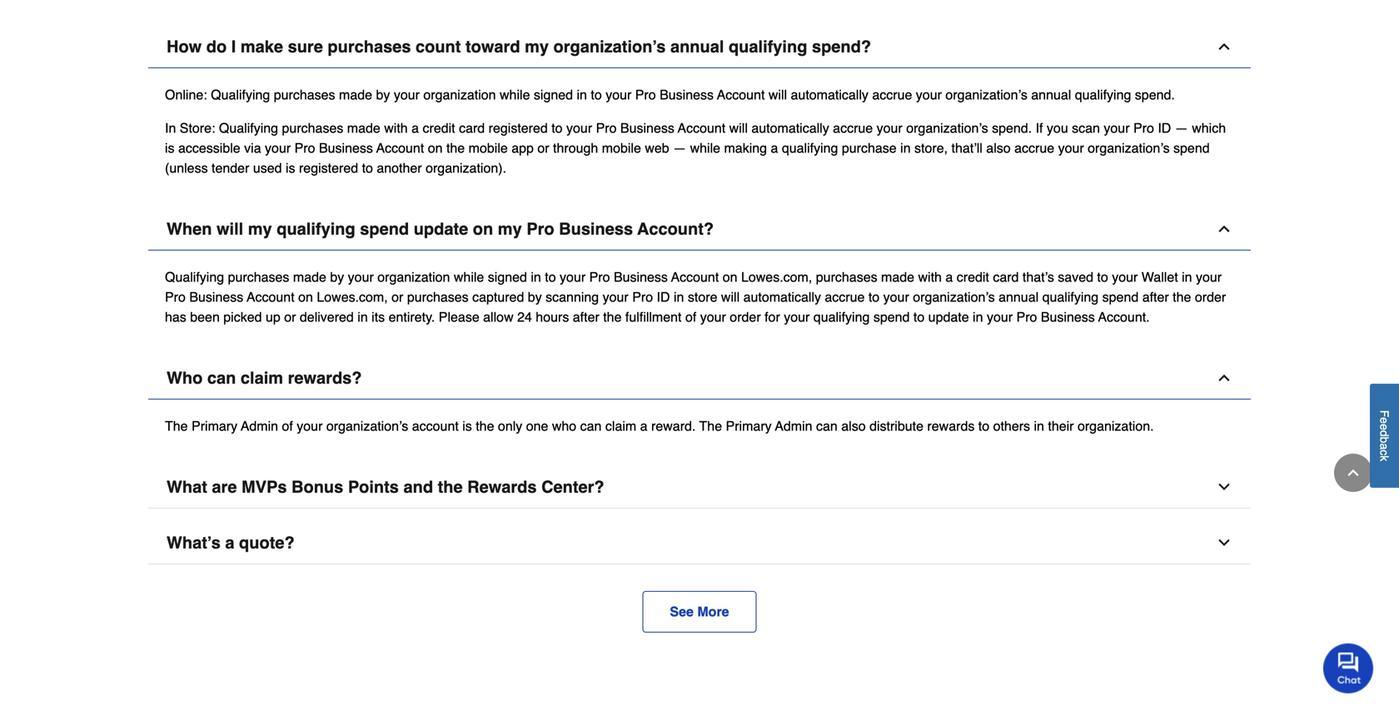 Task type: locate. For each thing, give the bounding box(es) containing it.
0 vertical spatial lowes.com,
[[741, 269, 812, 285]]

purchases
[[328, 37, 411, 56], [274, 87, 335, 102], [282, 120, 343, 136], [228, 269, 289, 285], [816, 269, 877, 285], [407, 289, 469, 305]]

accrue
[[872, 87, 912, 102], [833, 120, 873, 136], [1014, 140, 1054, 156], [825, 289, 865, 305]]

1 vertical spatial spend.
[[992, 120, 1032, 136]]

please
[[439, 309, 479, 325]]

qualifying
[[211, 87, 270, 102], [219, 120, 278, 136], [165, 269, 224, 285]]

scroll to top element
[[1334, 454, 1373, 492]]

0 horizontal spatial after
[[573, 309, 599, 325]]

while
[[500, 87, 530, 102], [690, 140, 720, 156], [454, 269, 484, 285]]

if
[[1036, 120, 1043, 136]]

qualifying right for
[[813, 309, 870, 325]]

will inside qualifying purchases made by your organization while signed in to your pro business account on lowes.com, purchases made with a credit card that's saved to your wallet in your pro business account on lowes.com, or purchases captured by scanning your pro id in store will automatically accrue to your organization's annual qualifying spend after the order has been picked up or delivered in its entirety. please allow 24 hours after the fulfillment of your order for your qualifying spend to update in your pro business account.
[[721, 289, 740, 305]]

or
[[537, 140, 549, 156], [392, 289, 403, 305], [284, 309, 296, 325]]

claim
[[241, 368, 283, 387], [605, 418, 636, 434]]

my down used
[[248, 219, 272, 238]]

1 horizontal spatial registered
[[489, 120, 548, 136]]

signed up captured
[[488, 269, 527, 285]]

business
[[660, 87, 714, 102], [620, 120, 674, 136], [319, 140, 373, 156], [559, 219, 633, 238], [614, 269, 668, 285], [189, 289, 243, 305], [1041, 309, 1095, 325]]

1 vertical spatial update
[[928, 309, 969, 325]]

admin
[[241, 418, 278, 434], [775, 418, 812, 434]]

also right that'll
[[986, 140, 1011, 156]]

chat invite button image
[[1323, 643, 1374, 694]]

1 the from the left
[[165, 418, 188, 434]]

2 admin from the left
[[775, 418, 812, 434]]

see
[[670, 604, 694, 619]]

0 vertical spatial spend.
[[1135, 87, 1175, 102]]

chevron down image inside what's a quote? button
[[1216, 534, 1233, 551]]

is right account
[[462, 418, 472, 434]]

credit left that's on the top of the page
[[957, 269, 989, 285]]

online:
[[165, 87, 207, 102]]

2 vertical spatial by
[[528, 289, 542, 305]]

annual up online: qualifying purchases made by your organization while signed in to your pro business account will automatically accrue your organization's annual qualifying spend.
[[670, 37, 724, 56]]

signed inside qualifying purchases made by your organization while signed in to your pro business account on lowes.com, purchases made with a credit card that's saved to your wallet in your pro business account on lowes.com, or purchases captured by scanning your pro id in store will automatically accrue to your organization's annual qualifying spend after the order has been picked up or delivered in its entirety. please allow 24 hours after the fulfillment of your order for your qualifying spend to update in your pro business account.
[[488, 269, 527, 285]]

made
[[339, 87, 372, 102], [347, 120, 380, 136], [293, 269, 326, 285], [881, 269, 914, 285]]

the down who
[[165, 418, 188, 434]]

the left fulfillment
[[603, 309, 622, 325]]

primary down who
[[192, 418, 237, 434]]

automatically inside in store: qualifying purchases made with a credit card registered to your pro business account will automatically accrue your organization's spend. if you scan your pro id — which is accessible via your pro business account on the mobile app or through mobile web — while making a qualifying purchase in store, that'll also accrue your organization's spend (unless tender used is registered to another organization).
[[751, 120, 829, 136]]

distribute
[[870, 418, 924, 434]]

1 vertical spatial of
[[282, 418, 293, 434]]

0 horizontal spatial claim
[[241, 368, 283, 387]]

2 horizontal spatial or
[[537, 140, 549, 156]]

0 vertical spatial or
[[537, 140, 549, 156]]

automatically up for
[[743, 289, 821, 305]]

1 vertical spatial registered
[[299, 160, 358, 176]]

you
[[1047, 120, 1068, 136]]

credit up organization).
[[423, 120, 455, 136]]

1 horizontal spatial card
[[993, 269, 1019, 285]]

2 horizontal spatial my
[[525, 37, 549, 56]]

— left the 'which'
[[1175, 120, 1188, 136]]

also left distribute
[[841, 418, 866, 434]]

annual down that's on the top of the page
[[999, 289, 1039, 305]]

for
[[765, 309, 780, 325]]

in
[[165, 120, 176, 136]]

update inside qualifying purchases made by your organization while signed in to your pro business account on lowes.com, purchases made with a credit card that's saved to your wallet in your pro business account on lowes.com, or purchases captured by scanning your pro id in store will automatically accrue to your organization's annual qualifying spend after the order has been picked up or delivered in its entirety. please allow 24 hours after the fulfillment of your order for your qualifying spend to update in your pro business account.
[[928, 309, 969, 325]]

card up organization).
[[459, 120, 485, 136]]

my right toward
[[525, 37, 549, 56]]

1 horizontal spatial by
[[376, 87, 390, 102]]

order
[[1195, 289, 1226, 305], [730, 309, 761, 325]]

its
[[372, 309, 385, 325]]

1 vertical spatial claim
[[605, 418, 636, 434]]

registered right used
[[299, 160, 358, 176]]

by
[[376, 87, 390, 102], [330, 269, 344, 285], [528, 289, 542, 305]]

e up b
[[1378, 424, 1391, 431]]

1 horizontal spatial order
[[1195, 289, 1226, 305]]

1 vertical spatial qualifying
[[219, 120, 278, 136]]

1 vertical spatial —
[[673, 140, 686, 156]]

lowes.com, up delivered
[[317, 289, 388, 305]]

account
[[717, 87, 765, 102], [678, 120, 726, 136], [376, 140, 424, 156], [671, 269, 719, 285], [247, 289, 295, 305]]

a
[[412, 120, 419, 136], [771, 140, 778, 156], [946, 269, 953, 285], [640, 418, 648, 434], [1378, 444, 1391, 450], [225, 533, 234, 552]]

0 horizontal spatial mobile
[[469, 140, 508, 156]]

0 vertical spatial registered
[[489, 120, 548, 136]]

1 vertical spatial lowes.com,
[[317, 289, 388, 305]]

do
[[206, 37, 227, 56]]

mobile left web
[[602, 140, 641, 156]]

claim inside 'button'
[[241, 368, 283, 387]]

1 horizontal spatial lowes.com,
[[741, 269, 812, 285]]

organization
[[423, 87, 496, 102], [377, 269, 450, 285]]

while down how do i make sure purchases count toward my organization's annual qualifying spend?
[[500, 87, 530, 102]]

chevron up image for who can claim rewards?
[[1216, 370, 1233, 386]]

id
[[1158, 120, 1171, 136], [657, 289, 670, 305]]

by up '24'
[[528, 289, 542, 305]]

chevron up image inside scroll to top element
[[1345, 465, 1362, 481]]

1 vertical spatial card
[[993, 269, 1019, 285]]

id up fulfillment
[[657, 289, 670, 305]]

captured
[[472, 289, 524, 305]]

0 horizontal spatial spend.
[[992, 120, 1032, 136]]

qualifying up been
[[165, 269, 224, 285]]

1 horizontal spatial or
[[392, 289, 403, 305]]

organization down count
[[423, 87, 496, 102]]

0 horizontal spatial or
[[284, 309, 296, 325]]

or up entirety.
[[392, 289, 403, 305]]

0 vertical spatial organization
[[423, 87, 496, 102]]

1 horizontal spatial mobile
[[602, 140, 641, 156]]

1 horizontal spatial also
[[986, 140, 1011, 156]]

0 horizontal spatial admin
[[241, 418, 278, 434]]

on down when will my qualifying spend update on my pro business account? button on the top
[[723, 269, 737, 285]]

fulfillment
[[625, 309, 682, 325]]

is right used
[[286, 160, 295, 176]]

see more
[[670, 604, 729, 619]]

on
[[428, 140, 443, 156], [473, 219, 493, 238], [723, 269, 737, 285], [298, 289, 313, 305]]

2 vertical spatial qualifying
[[165, 269, 224, 285]]

1 horizontal spatial id
[[1158, 120, 1171, 136]]

by up another
[[376, 87, 390, 102]]

my
[[525, 37, 549, 56], [248, 219, 272, 238], [498, 219, 522, 238]]

of down store
[[685, 309, 696, 325]]

1 vertical spatial is
[[286, 160, 295, 176]]

or right up
[[284, 309, 296, 325]]

2 vertical spatial annual
[[999, 289, 1039, 305]]

organization's
[[553, 37, 666, 56], [946, 87, 1028, 102], [906, 120, 988, 136], [1088, 140, 1170, 156], [913, 289, 995, 305], [326, 418, 408, 434]]

can inside 'button'
[[207, 368, 236, 387]]

1 vertical spatial chevron down image
[[1216, 534, 1233, 551]]

which
[[1192, 120, 1226, 136]]

the inside button
[[438, 477, 463, 497]]

spend. inside in store: qualifying purchases made with a credit card registered to your pro business account will automatically accrue your organization's spend. if you scan your pro id — which is accessible via your pro business account on the mobile app or through mobile web — while making a qualifying purchase in store, that'll also accrue your organization's spend (unless tender used is registered to another organization).
[[992, 120, 1032, 136]]

f
[[1378, 411, 1391, 418]]

1 vertical spatial automatically
[[751, 120, 829, 136]]

1 vertical spatial also
[[841, 418, 866, 434]]

0 horizontal spatial is
[[165, 140, 175, 156]]

0 horizontal spatial while
[[454, 269, 484, 285]]

0 horizontal spatial the
[[165, 418, 188, 434]]

1 vertical spatial organization
[[377, 269, 450, 285]]

primary down who can claim rewards? 'button'
[[726, 418, 772, 434]]

chevron up image inside how do i make sure purchases count toward my organization's annual qualifying spend? button
[[1216, 38, 1233, 55]]

card left that's on the top of the page
[[993, 269, 1019, 285]]

count
[[416, 37, 461, 56]]

sure
[[288, 37, 323, 56]]

1 vertical spatial chevron up image
[[1216, 370, 1233, 386]]

d
[[1378, 431, 1391, 437]]

the right "and"
[[438, 477, 463, 497]]

0 vertical spatial by
[[376, 87, 390, 102]]

lowes.com,
[[741, 269, 812, 285], [317, 289, 388, 305]]

that'll
[[952, 140, 983, 156]]

chevron up image
[[1216, 38, 1233, 55], [1216, 370, 1233, 386], [1345, 465, 1362, 481]]

0 vertical spatial of
[[685, 309, 696, 325]]

2 horizontal spatial by
[[528, 289, 542, 305]]

1 vertical spatial after
[[573, 309, 599, 325]]

while inside qualifying purchases made by your organization while signed in to your pro business account on lowes.com, purchases made with a credit card that's saved to your wallet in your pro business account on lowes.com, or purchases captured by scanning your pro id in store will automatically accrue to your organization's annual qualifying spend after the order has been picked up or delivered in its entirety. please allow 24 hours after the fulfillment of your order for your qualifying spend to update in your pro business account.
[[454, 269, 484, 285]]

mobile up organization).
[[469, 140, 508, 156]]

1 vertical spatial credit
[[957, 269, 989, 285]]

lowes.com, up for
[[741, 269, 812, 285]]

0 horizontal spatial order
[[730, 309, 761, 325]]

chevron down image for what's a quote?
[[1216, 534, 1233, 551]]

update inside button
[[414, 219, 468, 238]]

1 vertical spatial order
[[730, 309, 761, 325]]

who can claim rewards?
[[167, 368, 362, 387]]

automatically for annual
[[791, 87, 869, 102]]

0 vertical spatial credit
[[423, 120, 455, 136]]

purchases inside button
[[328, 37, 411, 56]]

0 horizontal spatial —
[[673, 140, 686, 156]]

— right web
[[673, 140, 686, 156]]

0 vertical spatial qualifying
[[211, 87, 270, 102]]

1 vertical spatial with
[[918, 269, 942, 285]]

organization up entirety.
[[377, 269, 450, 285]]

1 chevron down image from the top
[[1216, 479, 1233, 495]]

1 mobile from the left
[[469, 140, 508, 156]]

automatically down 'spend?'
[[791, 87, 869, 102]]

1 horizontal spatial of
[[685, 309, 696, 325]]

primary
[[192, 418, 237, 434], [726, 418, 772, 434]]

order left for
[[730, 309, 761, 325]]

2 horizontal spatial while
[[690, 140, 720, 156]]

a inside what's a quote? button
[[225, 533, 234, 552]]

the up organization).
[[446, 140, 465, 156]]

2 vertical spatial while
[[454, 269, 484, 285]]

account up store
[[671, 269, 719, 285]]

0 vertical spatial card
[[459, 120, 485, 136]]

spend
[[1173, 140, 1210, 156], [360, 219, 409, 238], [1102, 289, 1139, 305], [874, 309, 910, 325]]

1 horizontal spatial is
[[286, 160, 295, 176]]

is down "in"
[[165, 140, 175, 156]]

pro
[[635, 87, 656, 102], [596, 120, 617, 136], [1133, 120, 1154, 136], [295, 140, 315, 156], [527, 219, 554, 238], [589, 269, 610, 285], [165, 289, 186, 305], [632, 289, 653, 305], [1016, 309, 1037, 325]]

0 vertical spatial order
[[1195, 289, 1226, 305]]

chevron down image inside the what are mvps bonus points and the rewards center? button
[[1216, 479, 1233, 495]]

qualifying down "i"
[[211, 87, 270, 102]]

points
[[348, 477, 399, 497]]

b
[[1378, 437, 1391, 444]]

account up another
[[376, 140, 424, 156]]

2 chevron down image from the top
[[1216, 534, 1233, 551]]

0 vertical spatial claim
[[241, 368, 283, 387]]

id left the 'which'
[[1158, 120, 1171, 136]]

after down wallet
[[1142, 289, 1169, 305]]

0 horizontal spatial lowes.com,
[[317, 289, 388, 305]]

what
[[167, 477, 207, 497]]

0 vertical spatial chevron down image
[[1216, 479, 1233, 495]]

spend inside in store: qualifying purchases made with a credit card registered to your pro business account will automatically accrue your organization's spend. if you scan your pro id — which is accessible via your pro business account on the mobile app or through mobile web — while making a qualifying purchase in store, that'll also accrue your organization's spend (unless tender used is registered to another organization).
[[1173, 140, 1210, 156]]

your
[[394, 87, 420, 102], [606, 87, 632, 102], [916, 87, 942, 102], [566, 120, 592, 136], [877, 120, 903, 136], [1104, 120, 1130, 136], [265, 140, 291, 156], [1058, 140, 1084, 156], [348, 269, 374, 285], [560, 269, 586, 285], [1112, 269, 1138, 285], [1196, 269, 1222, 285], [603, 289, 629, 305], [883, 289, 909, 305], [700, 309, 726, 325], [784, 309, 810, 325], [987, 309, 1013, 325], [297, 418, 323, 434]]

the right reward.
[[699, 418, 722, 434]]

or right app
[[537, 140, 549, 156]]

registered up app
[[489, 120, 548, 136]]

claim left reward.
[[605, 418, 636, 434]]

who can claim rewards? button
[[148, 357, 1251, 400]]

used
[[253, 160, 282, 176]]

1 horizontal spatial credit
[[957, 269, 989, 285]]

reward.
[[651, 418, 696, 434]]

0 horizontal spatial can
[[207, 368, 236, 387]]

are
[[212, 477, 237, 497]]

e up "d"
[[1378, 418, 1391, 424]]

chevron up image inside who can claim rewards? 'button'
[[1216, 370, 1233, 386]]

2 primary from the left
[[726, 418, 772, 434]]

qualifying up via
[[219, 120, 278, 136]]

2 vertical spatial automatically
[[743, 289, 821, 305]]

spend.
[[1135, 87, 1175, 102], [992, 120, 1032, 136]]

qualifying down used
[[277, 219, 355, 238]]

entirety.
[[389, 309, 435, 325]]

while up captured
[[454, 269, 484, 285]]

1 primary from the left
[[192, 418, 237, 434]]

2 horizontal spatial is
[[462, 418, 472, 434]]

who
[[167, 368, 203, 387]]

my up captured
[[498, 219, 522, 238]]

business inside button
[[559, 219, 633, 238]]

update
[[414, 219, 468, 238], [928, 309, 969, 325]]

c
[[1378, 450, 1391, 456]]

account?
[[637, 219, 714, 238]]

on down organization).
[[473, 219, 493, 238]]

claim down up
[[241, 368, 283, 387]]

2 vertical spatial chevron up image
[[1345, 465, 1362, 481]]

credit
[[423, 120, 455, 136], [957, 269, 989, 285]]

quote?
[[239, 533, 295, 552]]

0 horizontal spatial card
[[459, 120, 485, 136]]

0 horizontal spatial also
[[841, 418, 866, 434]]

in
[[577, 87, 587, 102], [900, 140, 911, 156], [531, 269, 541, 285], [1182, 269, 1192, 285], [674, 289, 684, 305], [358, 309, 368, 325], [973, 309, 983, 325], [1034, 418, 1044, 434]]

1 horizontal spatial spend.
[[1135, 87, 1175, 102]]

2 vertical spatial or
[[284, 309, 296, 325]]

0 vertical spatial —
[[1175, 120, 1188, 136]]

0 horizontal spatial credit
[[423, 120, 455, 136]]

1 horizontal spatial update
[[928, 309, 969, 325]]

with
[[384, 120, 408, 136], [918, 269, 942, 285]]

0 vertical spatial after
[[1142, 289, 1169, 305]]

the
[[165, 418, 188, 434], [699, 418, 722, 434]]

will inside button
[[217, 219, 243, 238]]

1 vertical spatial signed
[[488, 269, 527, 285]]

of down who can claim rewards? at the left bottom
[[282, 418, 293, 434]]

1 horizontal spatial primary
[[726, 418, 772, 434]]

by up delivered
[[330, 269, 344, 285]]

0 horizontal spatial primary
[[192, 418, 237, 434]]

chevron up image
[[1216, 220, 1233, 237]]

annual inside button
[[670, 37, 724, 56]]

order down chevron up icon
[[1195, 289, 1226, 305]]

hours
[[536, 309, 569, 325]]

is
[[165, 140, 175, 156], [286, 160, 295, 176], [462, 418, 472, 434]]

signed up through on the left
[[534, 87, 573, 102]]

—
[[1175, 120, 1188, 136], [673, 140, 686, 156]]

0 vertical spatial also
[[986, 140, 1011, 156]]

qualifying inside in store: qualifying purchases made with a credit card registered to your pro business account will automatically accrue your organization's spend. if you scan your pro id — which is accessible via your pro business account on the mobile app or through mobile web — while making a qualifying purchase in store, that'll also accrue your organization's spend (unless tender used is registered to another organization).
[[219, 120, 278, 136]]

0 horizontal spatial with
[[384, 120, 408, 136]]

qualifying purchases made by your organization while signed in to your pro business account on lowes.com, purchases made with a credit card that's saved to your wallet in your pro business account on lowes.com, or purchases captured by scanning your pro id in store will automatically accrue to your organization's annual qualifying spend after the order has been picked up or delivered in its entirety. please allow 24 hours after the fulfillment of your order for your qualifying spend to update in your pro business account.
[[165, 269, 1226, 325]]

0 vertical spatial automatically
[[791, 87, 869, 102]]

after down scanning
[[573, 309, 599, 325]]

1 admin from the left
[[241, 418, 278, 434]]

2 e from the top
[[1378, 424, 1391, 431]]

on up organization).
[[428, 140, 443, 156]]

annual
[[670, 37, 724, 56], [1031, 87, 1071, 102], [999, 289, 1039, 305]]

0 horizontal spatial update
[[414, 219, 468, 238]]

qualifying up scan
[[1075, 87, 1131, 102]]

when will my qualifying spend update on my pro business account? button
[[148, 208, 1251, 250]]

qualifying down saved
[[1042, 289, 1099, 305]]

automatically up making
[[751, 120, 829, 136]]

account down online: qualifying purchases made by your organization while signed in to your pro business account will automatically accrue your organization's annual qualifying spend.
[[678, 120, 726, 136]]

0 horizontal spatial id
[[657, 289, 670, 305]]

can
[[207, 368, 236, 387], [580, 418, 602, 434], [816, 418, 838, 434]]

signed
[[534, 87, 573, 102], [488, 269, 527, 285]]

chevron down image
[[1216, 479, 1233, 495], [1216, 534, 1233, 551]]

purchase
[[842, 140, 897, 156]]

qualifying
[[729, 37, 807, 56], [1075, 87, 1131, 102], [782, 140, 838, 156], [277, 219, 355, 238], [1042, 289, 1099, 305], [813, 309, 870, 325]]

0 vertical spatial annual
[[670, 37, 724, 56]]

while left making
[[690, 140, 720, 156]]

1 horizontal spatial the
[[699, 418, 722, 434]]

qualifying inside in store: qualifying purchases made with a credit card registered to your pro business account will automatically accrue your organization's spend. if you scan your pro id — which is accessible via your pro business account on the mobile app or through mobile web — while making a qualifying purchase in store, that'll also accrue your organization's spend (unless tender used is registered to another organization).
[[782, 140, 838, 156]]

0 vertical spatial signed
[[534, 87, 573, 102]]

wallet
[[1142, 269, 1178, 285]]

id inside qualifying purchases made by your organization while signed in to your pro business account on lowes.com, purchases made with a credit card that's saved to your wallet in your pro business account on lowes.com, or purchases captured by scanning your pro id in store will automatically accrue to your organization's annual qualifying spend after the order has been picked up or delivered in its entirety. please allow 24 hours after the fulfillment of your order for your qualifying spend to update in your pro business account.
[[657, 289, 670, 305]]

annual up you
[[1031, 87, 1071, 102]]

allow
[[483, 309, 514, 325]]

qualifying left purchase
[[782, 140, 838, 156]]

1 vertical spatial id
[[657, 289, 670, 305]]



Task type: describe. For each thing, give the bounding box(es) containing it.
one
[[526, 418, 548, 434]]

only
[[498, 418, 522, 434]]

organization inside qualifying purchases made by your organization while signed in to your pro business account on lowes.com, purchases made with a credit card that's saved to your wallet in your pro business account on lowes.com, or purchases captured by scanning your pro id in store will automatically accrue to your organization's annual qualifying spend after the order has been picked up or delivered in its entirety. please allow 24 hours after the fulfillment of your order for your qualifying spend to update in your pro business account.
[[377, 269, 450, 285]]

when
[[167, 219, 212, 238]]

what's
[[167, 533, 221, 552]]

what's a quote? button
[[148, 522, 1251, 564]]

2 vertical spatial is
[[462, 418, 472, 434]]

1 vertical spatial annual
[[1031, 87, 1071, 102]]

store
[[688, 289, 717, 305]]

2 horizontal spatial can
[[816, 418, 838, 434]]

more
[[697, 604, 729, 619]]

account.
[[1098, 309, 1150, 325]]

and
[[403, 477, 433, 497]]

qualifying left 'spend?'
[[729, 37, 807, 56]]

or inside in store: qualifying purchases made with a credit card registered to your pro business account will automatically accrue your organization's spend. if you scan your pro id — which is accessible via your pro business account on the mobile app or through mobile web — while making a qualifying purchase in store, that'll also accrue your organization's spend (unless tender used is registered to another organization).
[[537, 140, 549, 156]]

in inside in store: qualifying purchases made with a credit card registered to your pro business account will automatically accrue your organization's spend. if you scan your pro id — which is accessible via your pro business account on the mobile app or through mobile web — while making a qualifying purchase in store, that'll also accrue your organization's spend (unless tender used is registered to another organization).
[[900, 140, 911, 156]]

web
[[645, 140, 669, 156]]

online: qualifying purchases made by your organization while signed in to your pro business account will automatically accrue your organization's annual qualifying spend.
[[165, 87, 1175, 102]]

made inside in store: qualifying purchases made with a credit card registered to your pro business account will automatically accrue your organization's spend. if you scan your pro id — which is accessible via your pro business account on the mobile app or through mobile web — while making a qualifying purchase in store, that'll also accrue your organization's spend (unless tender used is registered to another organization).
[[347, 120, 380, 136]]

pro inside when will my qualifying spend update on my pro business account? button
[[527, 219, 554, 238]]

see more link
[[642, 591, 757, 633]]

credit inside qualifying purchases made by your organization while signed in to your pro business account on lowes.com, purchases made with a credit card that's saved to your wallet in your pro business account on lowes.com, or purchases captured by scanning your pro id in store will automatically accrue to your organization's annual qualifying spend after the order has been picked up or delivered in its entirety. please allow 24 hours after the fulfillment of your order for your qualifying spend to update in your pro business account.
[[957, 269, 989, 285]]

1 horizontal spatial can
[[580, 418, 602, 434]]

bonus
[[292, 477, 343, 497]]

mvps
[[242, 477, 287, 497]]

on up delivered
[[298, 289, 313, 305]]

what are mvps bonus points and the rewards center? button
[[148, 466, 1251, 509]]

1 horizontal spatial —
[[1175, 120, 1188, 136]]

the primary admin of your organization's account is the only one who can claim a reward. the primary admin can also distribute rewards to others in their organization.
[[165, 418, 1154, 434]]

0 horizontal spatial of
[[282, 418, 293, 434]]

in store: qualifying purchases made with a credit card registered to your pro business account will automatically accrue your organization's spend. if you scan your pro id — which is accessible via your pro business account on the mobile app or through mobile web — while making a qualifying purchase in store, that'll also accrue your organization's spend (unless tender used is registered to another organization).
[[165, 120, 1226, 176]]

how do i make sure purchases count toward my organization's annual qualifying spend?
[[167, 37, 871, 56]]

what's a quote?
[[167, 533, 295, 552]]

rewards
[[927, 418, 975, 434]]

who
[[552, 418, 576, 434]]

24
[[517, 309, 532, 325]]

0 vertical spatial is
[[165, 140, 175, 156]]

scan
[[1072, 120, 1100, 136]]

2 mobile from the left
[[602, 140, 641, 156]]

1 vertical spatial or
[[392, 289, 403, 305]]

organization.
[[1078, 418, 1154, 434]]

center?
[[541, 477, 604, 497]]

i
[[231, 37, 236, 56]]

will inside in store: qualifying purchases made with a credit card registered to your pro business account will automatically accrue your organization's spend. if you scan your pro id — which is accessible via your pro business account on the mobile app or through mobile web — while making a qualifying purchase in store, that'll also accrue your organization's spend (unless tender used is registered to another organization).
[[729, 120, 748, 136]]

the inside in store: qualifying purchases made with a credit card registered to your pro business account will automatically accrue your organization's spend. if you scan your pro id — which is accessible via your pro business account on the mobile app or through mobile web — while making a qualifying purchase in store, that'll also accrue your organization's spend (unless tender used is registered to another organization).
[[446, 140, 465, 156]]

a inside f e e d b a c k button
[[1378, 444, 1391, 450]]

the down wallet
[[1173, 289, 1191, 305]]

make
[[241, 37, 283, 56]]

another
[[377, 160, 422, 176]]

1 vertical spatial by
[[330, 269, 344, 285]]

while inside in store: qualifying purchases made with a credit card registered to your pro business account will automatically accrue your organization's spend. if you scan your pro id — which is accessible via your pro business account on the mobile app or through mobile web — while making a qualifying purchase in store, that'll also accrue your organization's spend (unless tender used is registered to another organization).
[[690, 140, 720, 156]]

on inside in store: qualifying purchases made with a credit card registered to your pro business account will automatically accrue your organization's spend. if you scan your pro id — which is accessible via your pro business account on the mobile app or through mobile web — while making a qualifying purchase in store, that'll also accrue your organization's spend (unless tender used is registered to another organization).
[[428, 140, 443, 156]]

on inside button
[[473, 219, 493, 238]]

how
[[167, 37, 202, 56]]

with inside qualifying purchases made by your organization while signed in to your pro business account on lowes.com, purchases made with a credit card that's saved to your wallet in your pro business account on lowes.com, or purchases captured by scanning your pro id in store will automatically accrue to your organization's annual qualifying spend after the order has been picked up or delivered in its entirety. please allow 24 hours after the fulfillment of your order for your qualifying spend to update in your pro business account.
[[918, 269, 942, 285]]

accrue inside qualifying purchases made by your organization while signed in to your pro business account on lowes.com, purchases made with a credit card that's saved to your wallet in your pro business account on lowes.com, or purchases captured by scanning your pro id in store will automatically accrue to your organization's annual qualifying spend after the order has been picked up or delivered in its entirety. please allow 24 hours after the fulfillment of your order for your qualifying spend to update in your pro business account.
[[825, 289, 865, 305]]

via
[[244, 140, 261, 156]]

annual inside qualifying purchases made by your organization while signed in to your pro business account on lowes.com, purchases made with a credit card that's saved to your wallet in your pro business account on lowes.com, or purchases captured by scanning your pro id in store will automatically accrue to your organization's annual qualifying spend after the order has been picked up or delivered in its entirety. please allow 24 hours after the fulfillment of your order for your qualifying spend to update in your pro business account.
[[999, 289, 1039, 305]]

automatically inside qualifying purchases made by your organization while signed in to your pro business account on lowes.com, purchases made with a credit card that's saved to your wallet in your pro business account on lowes.com, or purchases captured by scanning your pro id in store will automatically accrue to your organization's annual qualifying spend after the order has been picked up or delivered in its entirety. please allow 24 hours after the fulfillment of your order for your qualifying spend to update in your pro business account.
[[743, 289, 821, 305]]

saved
[[1058, 269, 1093, 285]]

card inside qualifying purchases made by your organization while signed in to your pro business account on lowes.com, purchases made with a credit card that's saved to your wallet in your pro business account on lowes.com, or purchases captured by scanning your pro id in store will automatically accrue to your organization's annual qualifying spend after the order has been picked up or delivered in its entirety. please allow 24 hours after the fulfillment of your order for your qualifying spend to update in your pro business account.
[[993, 269, 1019, 285]]

1 e from the top
[[1378, 418, 1391, 424]]

spend?
[[812, 37, 871, 56]]

app
[[512, 140, 534, 156]]

f e e d b a c k
[[1378, 411, 1391, 462]]

organization's inside button
[[553, 37, 666, 56]]

store:
[[180, 120, 215, 136]]

id inside in store: qualifying purchases made with a credit card registered to your pro business account will automatically accrue your organization's spend. if you scan your pro id — which is accessible via your pro business account on the mobile app or through mobile web — while making a qualifying purchase in store, that'll also accrue your organization's spend (unless tender used is registered to another organization).
[[1158, 120, 1171, 136]]

0 horizontal spatial my
[[248, 219, 272, 238]]

also inside in store: qualifying purchases made with a credit card registered to your pro business account will automatically accrue your organization's spend. if you scan your pro id — which is accessible via your pro business account on the mobile app or through mobile web — while making a qualifying purchase in store, that'll also accrue your organization's spend (unless tender used is registered to another organization).
[[986, 140, 1011, 156]]

through
[[553, 140, 598, 156]]

1 horizontal spatial while
[[500, 87, 530, 102]]

purchases inside in store: qualifying purchases made with a credit card registered to your pro business account will automatically accrue your organization's spend. if you scan your pro id — which is accessible via your pro business account on the mobile app or through mobile web — while making a qualifying purchase in store, that'll also accrue your organization's spend (unless tender used is registered to another organization).
[[282, 120, 343, 136]]

of inside qualifying purchases made by your organization while signed in to your pro business account on lowes.com, purchases made with a credit card that's saved to your wallet in your pro business account on lowes.com, or purchases captured by scanning your pro id in store will automatically accrue to your organization's annual qualifying spend after the order has been picked up or delivered in its entirety. please allow 24 hours after the fulfillment of your order for your qualifying spend to update in your pro business account.
[[685, 309, 696, 325]]

how do i make sure purchases count toward my organization's annual qualifying spend? button
[[148, 26, 1251, 68]]

account up making
[[717, 87, 765, 102]]

has
[[165, 309, 186, 325]]

with inside in store: qualifying purchases made with a credit card registered to your pro business account will automatically accrue your organization's spend. if you scan your pro id — which is accessible via your pro business account on the mobile app or through mobile web — while making a qualifying purchase in store, that'll also accrue your organization's spend (unless tender used is registered to another organization).
[[384, 120, 408, 136]]

what are mvps bonus points and the rewards center?
[[167, 477, 604, 497]]

chevron down image for what are mvps bonus points and the rewards center?
[[1216, 479, 1233, 495]]

a inside qualifying purchases made by your organization while signed in to your pro business account on lowes.com, purchases made with a credit card that's saved to your wallet in your pro business account on lowes.com, or purchases captured by scanning your pro id in store will automatically accrue to your organization's annual qualifying spend after the order has been picked up or delivered in its entirety. please allow 24 hours after the fulfillment of your order for your qualifying spend to update in your pro business account.
[[946, 269, 953, 285]]

delivered
[[300, 309, 354, 325]]

their
[[1048, 418, 1074, 434]]

(unless
[[165, 160, 208, 176]]

account up up
[[247, 289, 295, 305]]

qualifying inside qualifying purchases made by your organization while signed in to your pro business account on lowes.com, purchases made with a credit card that's saved to your wallet in your pro business account on lowes.com, or purchases captured by scanning your pro id in store will automatically accrue to your organization's annual qualifying spend after the order has been picked up or delivered in its entirety. please allow 24 hours after the fulfillment of your order for your qualifying spend to update in your pro business account.
[[165, 269, 224, 285]]

credit inside in store: qualifying purchases made with a credit card registered to your pro business account will automatically accrue your organization's spend. if you scan your pro id — which is accessible via your pro business account on the mobile app or through mobile web — while making a qualifying purchase in store, that'll also accrue your organization's spend (unless tender used is registered to another organization).
[[423, 120, 455, 136]]

toward
[[466, 37, 520, 56]]

rewards?
[[288, 368, 362, 387]]

picked
[[223, 309, 262, 325]]

store,
[[914, 140, 948, 156]]

that's
[[1023, 269, 1054, 285]]

card inside in store: qualifying purchases made with a credit card registered to your pro business account will automatically accrue your organization's spend. if you scan your pro id — which is accessible via your pro business account on the mobile app or through mobile web — while making a qualifying purchase in store, that'll also accrue your organization's spend (unless tender used is registered to another organization).
[[459, 120, 485, 136]]

when will my qualifying spend update on my pro business account?
[[167, 219, 714, 238]]

1 horizontal spatial after
[[1142, 289, 1169, 305]]

been
[[190, 309, 220, 325]]

spend inside button
[[360, 219, 409, 238]]

chevron up image for how do i make sure purchases count toward my organization's annual qualifying spend?
[[1216, 38, 1233, 55]]

tender
[[212, 160, 249, 176]]

the left only
[[476, 418, 494, 434]]

automatically for spend.
[[751, 120, 829, 136]]

making
[[724, 140, 767, 156]]

1 horizontal spatial claim
[[605, 418, 636, 434]]

others
[[993, 418, 1030, 434]]

account
[[412, 418, 459, 434]]

0 horizontal spatial registered
[[299, 160, 358, 176]]

f e e d b a c k button
[[1370, 384, 1399, 488]]

1 horizontal spatial my
[[498, 219, 522, 238]]

2 the from the left
[[699, 418, 722, 434]]

scanning
[[546, 289, 599, 305]]

organization's inside qualifying purchases made by your organization while signed in to your pro business account on lowes.com, purchases made with a credit card that's saved to your wallet in your pro business account on lowes.com, or purchases captured by scanning your pro id in store will automatically accrue to your organization's annual qualifying spend after the order has been picked up or delivered in its entirety. please allow 24 hours after the fulfillment of your order for your qualifying spend to update in your pro business account.
[[913, 289, 995, 305]]

up
[[266, 309, 280, 325]]

rewards
[[467, 477, 537, 497]]

accessible
[[178, 140, 240, 156]]

organization).
[[426, 160, 506, 176]]

k
[[1378, 456, 1391, 462]]



Task type: vqa. For each thing, say whether or not it's contained in the screenshot.
use
no



